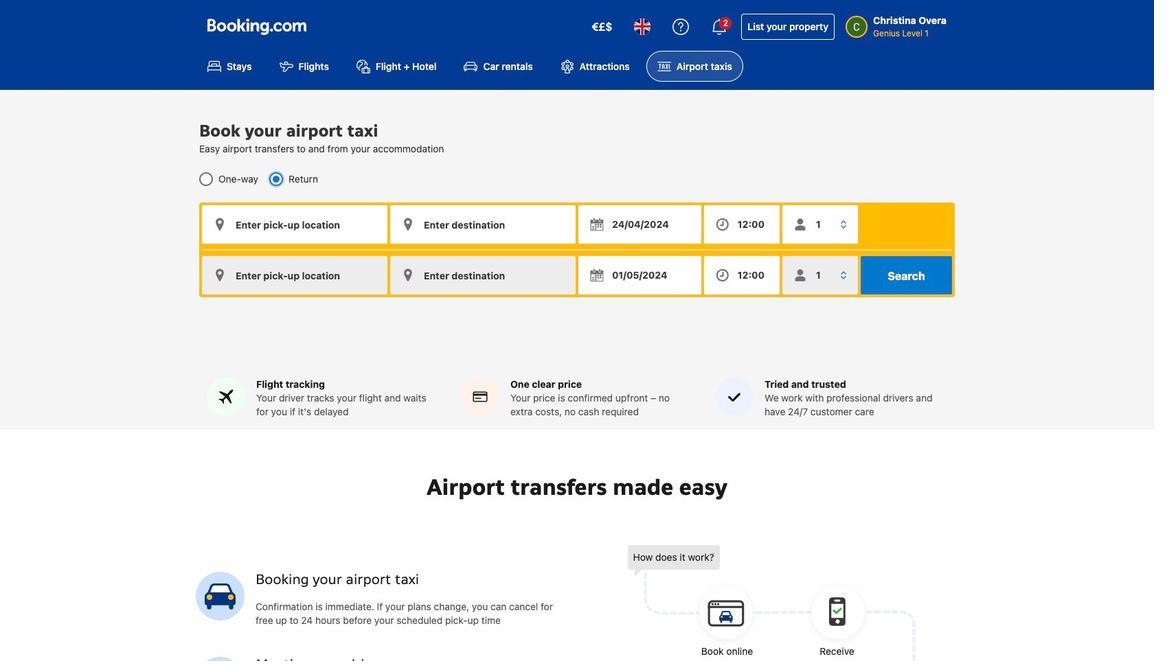 Task type: locate. For each thing, give the bounding box(es) containing it.
booking airport taxi image
[[628, 546, 916, 662], [196, 572, 245, 621], [196, 657, 245, 662]]

Enter pick-up location text field
[[202, 206, 387, 244]]



Task type: describe. For each thing, give the bounding box(es) containing it.
booking.com online hotel reservations image
[[207, 19, 306, 35]]

Enter destination text field
[[390, 206, 576, 244]]



Task type: vqa. For each thing, say whether or not it's contained in the screenshot.
Booking Airport Taxi image
yes



